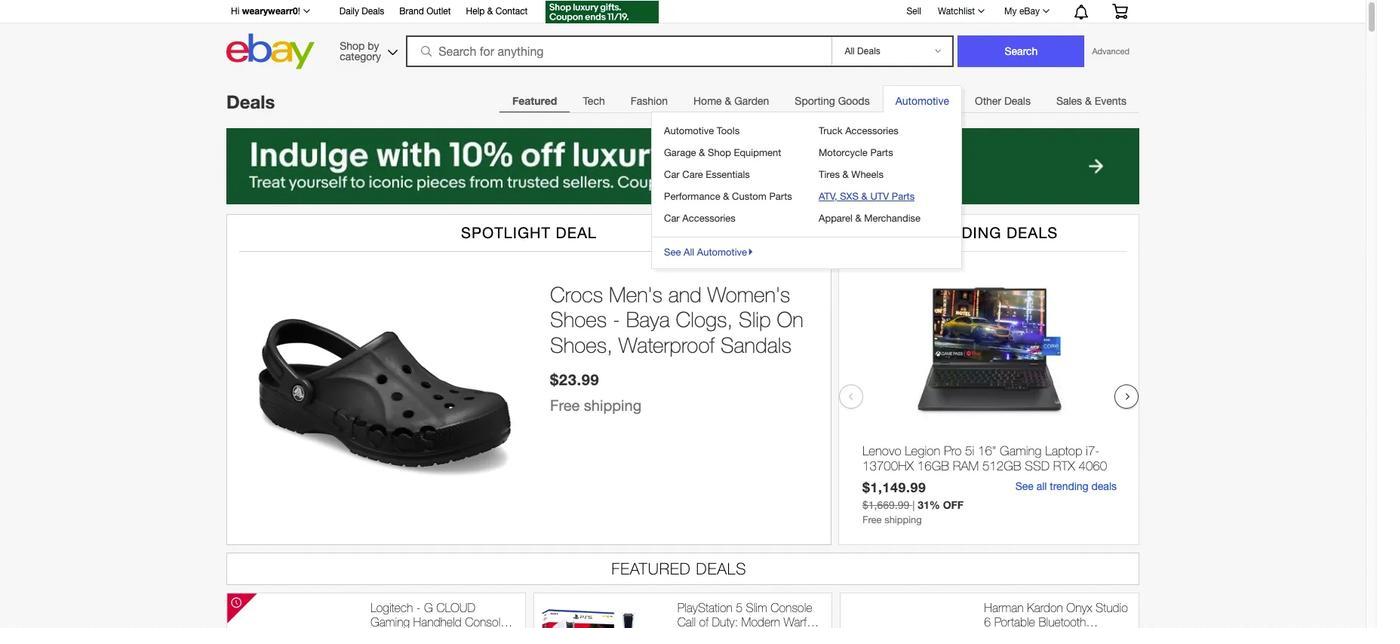 Task type: vqa. For each thing, say whether or not it's contained in the screenshot.
24-
no



Task type: locate. For each thing, give the bounding box(es) containing it.
& right "tires"
[[843, 169, 849, 180]]

crocs
[[550, 282, 603, 307]]

other
[[975, 95, 1001, 107]]

and
[[668, 282, 702, 307]]

console up modern
[[771, 601, 812, 615]]

rtx
[[1053, 459, 1075, 474]]

1 vertical spatial shipping
[[885, 515, 922, 526]]

1 car from the top
[[664, 169, 680, 180]]

None submit
[[958, 35, 1085, 67]]

see
[[664, 247, 681, 258], [1015, 481, 1034, 493]]

& right sales
[[1085, 95, 1092, 107]]

atv, sxs & utv parts link
[[818, 186, 950, 208]]

1 horizontal spatial see
[[1015, 481, 1034, 493]]

men's
[[609, 282, 662, 307]]

1 vertical spatial automotive
[[664, 125, 714, 137]]

car accessories link
[[663, 208, 795, 229]]

deals for other deals
[[1004, 95, 1031, 107]]

contact
[[496, 6, 528, 17]]

- inside logitech - g cloud gaming handheld console
[[416, 601, 421, 615]]

apparel & merchandise link
[[818, 208, 950, 229]]

parts right the custom
[[769, 191, 792, 202]]

console
[[771, 601, 812, 615], [465, 616, 507, 629]]

shop inside the automotive menu
[[708, 147, 731, 158]]

0 vertical spatial see
[[664, 247, 681, 258]]

see for see all trending deals
[[1015, 481, 1034, 493]]

on
[[777, 307, 803, 332]]

0 vertical spatial featured
[[512, 94, 557, 107]]

see for see all automotive
[[664, 247, 681, 258]]

daily deals link
[[339, 4, 384, 20]]

1 horizontal spatial shop
[[708, 147, 731, 158]]

1 vertical spatial free
[[863, 515, 882, 526]]

crocs men's and women's shoes - baya clogs, slip on shoes, waterproof sandals
[[550, 282, 803, 358]]

16gb
[[917, 459, 949, 474]]

see all automotive
[[664, 247, 747, 258]]

& right sxs
[[861, 191, 868, 202]]

free
[[550, 397, 580, 414], [863, 515, 882, 526]]

slim
[[746, 601, 767, 615]]

shop up the essentials at top
[[708, 147, 731, 158]]

& down the essentials at top
[[723, 191, 729, 202]]

featured left tech
[[512, 94, 557, 107]]

tires & wheels
[[819, 169, 884, 180]]

deals caret image
[[747, 247, 755, 258]]

0 vertical spatial console
[[771, 601, 812, 615]]

free down $23.99
[[550, 397, 580, 414]]

spotlight
[[461, 224, 551, 241]]

0 horizontal spatial gaming
[[371, 616, 410, 629]]

1 horizontal spatial featured
[[612, 560, 691, 578]]

1 vertical spatial console
[[465, 616, 507, 629]]

1 vertical spatial car
[[664, 213, 680, 224]]

goods
[[838, 95, 870, 107]]

car left care
[[664, 169, 680, 180]]

atv, sxs & utv parts
[[819, 191, 915, 202]]

ebay
[[1019, 6, 1040, 17]]

0 vertical spatial shop
[[340, 40, 365, 52]]

car for car accessories
[[664, 213, 680, 224]]

garage
[[664, 147, 696, 158]]

deals inside featured menu bar
[[1004, 95, 1031, 107]]

gaming inside logitech - g cloud gaming handheld console
[[371, 616, 410, 629]]

& inside account navigation
[[487, 6, 493, 17]]

shop by category button
[[333, 34, 401, 66]]

featured
[[512, 94, 557, 107], [612, 560, 691, 578]]

6
[[984, 616, 991, 629]]

see inside see all automotive link
[[664, 247, 681, 258]]

merchandise
[[864, 213, 921, 224]]

all
[[684, 247, 694, 258]]

& right home
[[725, 95, 731, 107]]

0 horizontal spatial featured
[[512, 94, 557, 107]]

sporting goods
[[795, 95, 870, 107]]

1 vertical spatial accessories
[[682, 213, 736, 224]]

apparel & merchandise
[[819, 213, 921, 224]]

performance & custom parts link
[[663, 186, 795, 208]]

garden
[[734, 95, 769, 107]]

0 horizontal spatial free
[[550, 397, 580, 414]]

shop inside shop by category
[[340, 40, 365, 52]]

see all trending deals
[[1015, 481, 1117, 493]]

sporting goods link
[[782, 86, 883, 116]]

daily deals
[[339, 6, 384, 17]]

4060
[[1079, 459, 1107, 474]]

brand outlet link
[[399, 4, 451, 20]]

car down performance
[[664, 213, 680, 224]]

featured link
[[500, 86, 570, 116]]

0 horizontal spatial -
[[416, 601, 421, 615]]

off
[[943, 499, 964, 512]]

accessories down performance
[[682, 213, 736, 224]]

& for merchandise
[[855, 213, 861, 224]]

sales & events
[[1056, 95, 1127, 107]]

hi
[[231, 6, 239, 17]]

1 horizontal spatial console
[[771, 601, 812, 615]]

waterproof
[[619, 333, 715, 358]]

custom
[[732, 191, 767, 202]]

gaming down logitech
[[371, 616, 410, 629]]

console down cloud
[[465, 616, 507, 629]]

1 horizontal spatial free
[[863, 515, 882, 526]]

shop by category
[[340, 40, 381, 62]]

$1,669.99
[[863, 500, 910, 512]]

0 vertical spatial accessories
[[845, 125, 899, 137]]

gaming up ssd
[[1000, 444, 1042, 459]]

deals link
[[226, 91, 275, 112]]

playstation 5 slim console call of duty: modern warfar link
[[677, 601, 824, 629]]

1 horizontal spatial shipping
[[885, 515, 922, 526]]

home
[[693, 95, 722, 107]]

tools
[[717, 125, 740, 137]]

automotive for automotive tools
[[664, 125, 714, 137]]

indulge with 10% off luxury finds treat yourself iconic pieces from trusted sellers. coupon ends 11/19. image
[[226, 128, 1139, 204]]

free shipping
[[550, 397, 642, 414]]

1 vertical spatial shop
[[708, 147, 731, 158]]

automotive up the truck accessories link
[[895, 95, 949, 107]]

featured inside menu bar
[[512, 94, 557, 107]]

free down $1,669.99
[[863, 515, 882, 526]]

0 horizontal spatial shop
[[340, 40, 365, 52]]

0 horizontal spatial shipping
[[584, 397, 642, 414]]

& right apparel
[[855, 213, 861, 224]]

0 vertical spatial automotive
[[895, 95, 949, 107]]

home & garden
[[693, 95, 769, 107]]

motorcycle parts
[[819, 147, 893, 158]]

featured menu bar
[[500, 85, 1139, 269]]

automotive up the garage
[[664, 125, 714, 137]]

car accessories
[[664, 213, 736, 224]]

modern
[[741, 616, 780, 629]]

1 vertical spatial -
[[416, 601, 421, 615]]

garage & shop equipment
[[664, 147, 781, 158]]

shipping down $23.99
[[584, 397, 642, 414]]

31%
[[918, 499, 940, 512]]

deals for daily deals
[[362, 6, 384, 17]]

0 vertical spatial -
[[613, 307, 620, 332]]

fashion link
[[618, 86, 681, 116]]

1 vertical spatial featured
[[612, 560, 691, 578]]

automotive right all
[[697, 247, 747, 258]]

1 vertical spatial see
[[1015, 481, 1034, 493]]

logitech
[[371, 601, 413, 615]]

see all automotive link
[[652, 237, 961, 263]]

& for wheels
[[843, 169, 849, 180]]

1 horizontal spatial accessories
[[845, 125, 899, 137]]

& right the garage
[[699, 147, 705, 158]]

onyx
[[1066, 601, 1092, 615]]

gaming inside lenovo legion pro 5i 16" gaming laptop i7- 13700hx 16gb ram 512gb ssd rtx 4060
[[1000, 444, 1042, 459]]

1 vertical spatial gaming
[[371, 616, 410, 629]]

events
[[1095, 95, 1127, 107]]

- left g in the left bottom of the page
[[416, 601, 421, 615]]

crocs men's and women's shoes - baya clogs, slip on shoes, waterproof sandals link
[[550, 282, 816, 358]]

1 horizontal spatial gaming
[[1000, 444, 1042, 459]]

care
[[682, 169, 703, 180]]

0 horizontal spatial console
[[465, 616, 507, 629]]

- left baya
[[613, 307, 620, 332]]

512gb
[[982, 459, 1021, 474]]

slip
[[739, 307, 771, 332]]

0 horizontal spatial accessories
[[682, 213, 736, 224]]

deals
[[362, 6, 384, 17], [226, 91, 275, 112], [1004, 95, 1031, 107], [1007, 224, 1058, 241], [696, 560, 747, 578]]

handheld
[[413, 616, 462, 629]]

automotive
[[895, 95, 949, 107], [664, 125, 714, 137], [697, 247, 747, 258]]

truck
[[819, 125, 843, 137]]

1 horizontal spatial -
[[613, 307, 620, 332]]

kardon
[[1027, 601, 1063, 615]]

pro
[[944, 444, 962, 459]]

gaming
[[1000, 444, 1042, 459], [371, 616, 410, 629]]

& for garden
[[725, 95, 731, 107]]

see left all
[[664, 247, 681, 258]]

featured for featured deals
[[612, 560, 691, 578]]

featured for featured
[[512, 94, 557, 107]]

0 vertical spatial gaming
[[1000, 444, 1042, 459]]

automotive tools
[[664, 125, 740, 137]]

deals inside account navigation
[[362, 6, 384, 17]]

shipping down |
[[885, 515, 922, 526]]

0 horizontal spatial see
[[664, 247, 681, 258]]

baya
[[626, 307, 670, 332]]

& right help
[[487, 6, 493, 17]]

accessories up motorcycle parts link
[[845, 125, 899, 137]]

help & contact
[[466, 6, 528, 17]]

motorcycle
[[819, 147, 868, 158]]

shop left by
[[340, 40, 365, 52]]

featured up call
[[612, 560, 691, 578]]

0 vertical spatial car
[[664, 169, 680, 180]]

shipping inside $1,669.99 | 31% off free shipping
[[885, 515, 922, 526]]

2 car from the top
[[664, 213, 680, 224]]

see left 'all'
[[1015, 481, 1034, 493]]



Task type: describe. For each thing, give the bounding box(es) containing it.
truck accessories link
[[818, 120, 950, 142]]

spotlight deal
[[461, 224, 597, 241]]

essentials
[[706, 169, 750, 180]]

lenovo legion pro 5i 16" gaming laptop i7- 13700hx 16gb ram 512gb ssd rtx 4060 link
[[863, 444, 1117, 478]]

women's
[[707, 282, 790, 307]]

automotive for automotive
[[895, 95, 949, 107]]

sandals
[[721, 333, 791, 358]]

advanced
[[1092, 47, 1130, 56]]

& for shop
[[699, 147, 705, 158]]

cloud
[[436, 601, 476, 615]]

tech
[[583, 95, 605, 107]]

2 vertical spatial automotive
[[697, 247, 747, 258]]

your shopping cart image
[[1112, 4, 1129, 19]]

watchlist link
[[930, 2, 992, 20]]

equipment
[[734, 147, 781, 158]]

& for contact
[[487, 6, 493, 17]]

atv,
[[819, 191, 837, 202]]

shop by category banner
[[223, 0, 1139, 73]]

my
[[1004, 6, 1017, 17]]

console inside logitech - g cloud gaming handheld console
[[465, 616, 507, 629]]

performance & custom parts
[[664, 191, 792, 202]]

0 vertical spatial free
[[550, 397, 580, 414]]

automotive menu
[[651, 85, 962, 269]]

all
[[1037, 481, 1047, 493]]

deals for trending deals
[[1007, 224, 1058, 241]]

brand outlet
[[399, 6, 451, 17]]

by
[[368, 40, 379, 52]]

parts up tires & wheels 'link' at the top right of the page
[[870, 147, 893, 158]]

my ebay
[[1004, 6, 1040, 17]]

harman kardon onyx studio 6 portable bluetoot
[[984, 601, 1128, 629]]

none submit inside shop by category "banner"
[[958, 35, 1085, 67]]

deal
[[556, 224, 597, 241]]

shoes,
[[550, 333, 613, 358]]

portable
[[994, 616, 1035, 629]]

utv
[[870, 191, 889, 202]]

!
[[298, 6, 300, 17]]

logitech - g cloud gaming handheld console link
[[371, 601, 517, 629]]

my ebay link
[[996, 2, 1056, 20]]

get the coupon image
[[546, 1, 659, 23]]

featured tab list
[[500, 85, 1139, 269]]

parts right utv
[[892, 191, 915, 202]]

13700hx
[[863, 459, 914, 474]]

- inside 'crocs men's and women's shoes - baya clogs, slip on shoes, waterproof sandals'
[[613, 307, 620, 332]]

trending
[[1050, 481, 1089, 493]]

console inside playstation 5 slim console call of duty: modern warfar
[[771, 601, 812, 615]]

sporting
[[795, 95, 835, 107]]

shoes
[[550, 307, 607, 332]]

other deals link
[[962, 86, 1044, 116]]

home & garden link
[[681, 86, 782, 116]]

car care essentials link
[[663, 164, 795, 186]]

car for car care essentials
[[664, 169, 680, 180]]

accessories for truck accessories
[[845, 125, 899, 137]]

category
[[340, 50, 381, 62]]

|
[[912, 500, 915, 512]]

sell link
[[900, 6, 928, 16]]

& for events
[[1085, 95, 1092, 107]]

g
[[424, 601, 433, 615]]

free inside $1,669.99 | 31% off free shipping
[[863, 515, 882, 526]]

accessories for car accessories
[[682, 213, 736, 224]]

truck accessories
[[819, 125, 899, 137]]

deals
[[1092, 481, 1117, 493]]

garage & shop equipment link
[[663, 142, 795, 164]]

watchlist
[[938, 6, 975, 17]]

deals for featured deals
[[696, 560, 747, 578]]

motorcycle parts link
[[818, 142, 950, 164]]

& for custom
[[723, 191, 729, 202]]

0 vertical spatial shipping
[[584, 397, 642, 414]]

apparel
[[819, 213, 853, 224]]

logitech - g cloud gaming handheld console 
[[371, 601, 514, 629]]

sell
[[907, 6, 921, 16]]

trending deals
[[920, 224, 1058, 241]]

automotive tools link
[[663, 120, 795, 142]]

advanced link
[[1085, 36, 1137, 66]]

featured deals
[[612, 560, 747, 578]]

outlet
[[426, 6, 451, 17]]

harman kardon onyx studio 6 portable bluetoot link
[[984, 601, 1131, 629]]

tech link
[[570, 86, 618, 116]]

clogs,
[[676, 307, 733, 332]]

laptop
[[1045, 444, 1082, 459]]

help & contact link
[[466, 4, 528, 20]]

call
[[677, 616, 696, 629]]

help
[[466, 6, 485, 17]]

account navigation
[[223, 0, 1139, 26]]

sales & events link
[[1044, 86, 1139, 116]]

5i
[[965, 444, 974, 459]]

Search for anything text field
[[408, 37, 829, 66]]

car care essentials
[[664, 169, 750, 180]]

$23.99
[[550, 370, 599, 388]]

playstation 5 slim console call of duty: modern warfar
[[677, 601, 822, 629]]

hi wearywearr0 !
[[231, 5, 300, 17]]

see all trending deals link
[[1015, 481, 1117, 493]]

automotive link
[[883, 87, 961, 116]]

tires & wheels link
[[818, 164, 950, 186]]

brand
[[399, 6, 424, 17]]

5
[[736, 601, 743, 615]]



